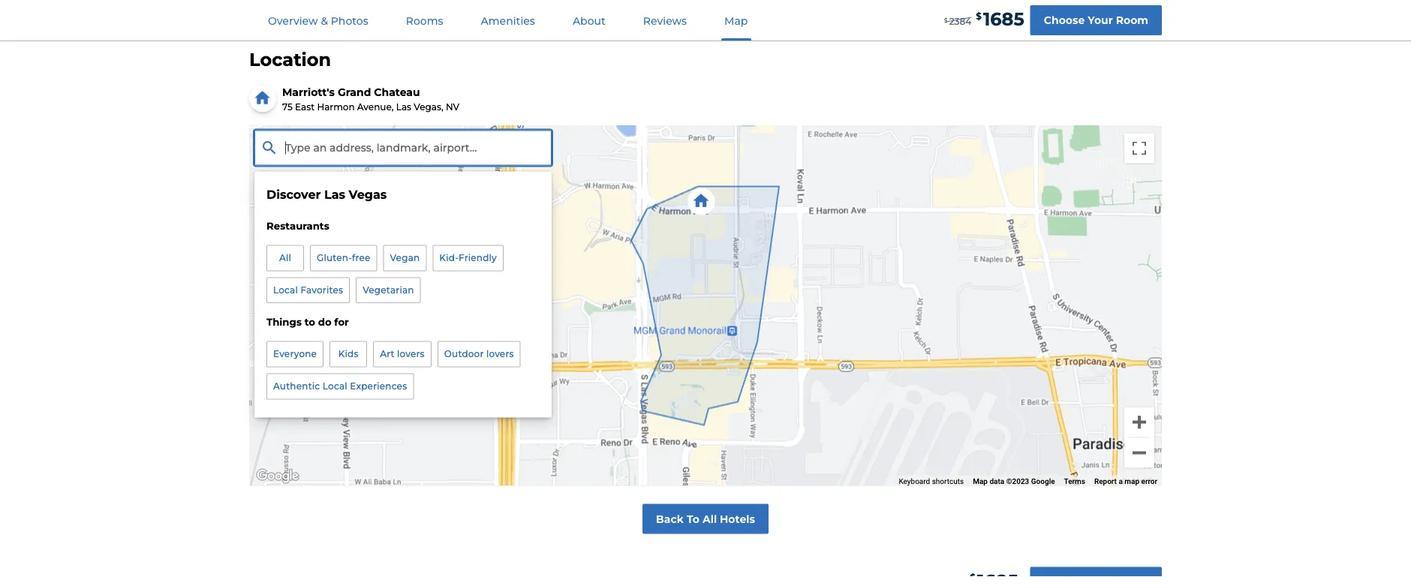 Task type: describe. For each thing, give the bounding box(es) containing it.
google image
[[253, 467, 303, 486]]

hotels
[[720, 513, 755, 526]]

a
[[1119, 477, 1123, 486]]

art lovers
[[380, 349, 425, 360]]

©2023
[[1006, 477, 1029, 486]]

to
[[305, 316, 315, 329]]

0 horizontal spatial $
[[944, 17, 948, 24]]

marriott's
[[282, 86, 335, 99]]

map
[[1125, 477, 1140, 486]]

things
[[266, 316, 302, 329]]

show all reviews
[[657, 1, 754, 14]]

discover las vegas
[[266, 187, 387, 202]]

0 vertical spatial reviews
[[708, 1, 754, 14]]

data
[[990, 477, 1005, 486]]

art
[[380, 349, 395, 360]]

$ 2384 $ 1685
[[944, 8, 1024, 30]]

amenities button
[[463, 1, 553, 41]]

0 vertical spatial local
[[273, 285, 298, 296]]

photos
[[331, 14, 368, 27]]

nv
[[446, 102, 460, 112]]

map data ©2023 google
[[973, 477, 1055, 486]]

discover
[[266, 187, 321, 202]]

keyboard
[[899, 477, 930, 486]]

choose your room button
[[1030, 5, 1162, 35]]

kids
[[338, 349, 359, 360]]

report a map error link
[[1094, 477, 1157, 486]]

overview & photos button
[[250, 1, 386, 41]]

about
[[573, 14, 606, 27]]

vegan
[[390, 253, 420, 264]]

outdoor
[[444, 349, 484, 360]]

free
[[352, 253, 370, 264]]

show all reviews button
[[644, 0, 767, 23]]

vegas
[[349, 187, 387, 202]]

1 horizontal spatial $
[[976, 11, 982, 21]]

do
[[318, 316, 331, 329]]

back to all hotels
[[656, 513, 755, 526]]

1 vertical spatial all
[[279, 253, 291, 264]]

rooms
[[406, 14, 443, 27]]

choose
[[1044, 14, 1085, 27]]

room
[[1116, 14, 1148, 27]]

reviews button
[[625, 1, 705, 41]]

show
[[657, 1, 688, 14]]

overview & photos
[[268, 14, 368, 27]]

keyboard shortcuts
[[899, 477, 964, 486]]

favorites
[[301, 285, 343, 296]]

things to do for
[[266, 316, 349, 329]]

1 vertical spatial las
[[324, 187, 345, 202]]

2 vertical spatial all
[[703, 513, 717, 526]]



Task type: locate. For each thing, give the bounding box(es) containing it.
experiences
[[350, 381, 407, 392]]

lovers right outdoor
[[486, 349, 514, 360]]

terms
[[1064, 477, 1085, 486]]

map for map data ©2023 google
[[973, 477, 988, 486]]

rooms button
[[388, 1, 461, 41]]

kid-
[[439, 253, 459, 264]]

0 horizontal spatial las
[[324, 187, 345, 202]]

tab list containing overview & photos
[[249, 0, 767, 41]]

1 horizontal spatial reviews
[[708, 1, 754, 14]]

lovers for outdoor lovers
[[486, 349, 514, 360]]

reviews right show
[[708, 1, 754, 14]]

tab list
[[249, 0, 767, 41]]

back to all hotels link
[[643, 504, 769, 534]]

kid-friendly
[[439, 253, 497, 264]]

outdoor lovers
[[444, 349, 514, 360]]

map left data
[[973, 477, 988, 486]]

harmon
[[317, 102, 355, 112]]

1 horizontal spatial las
[[396, 102, 411, 112]]

to
[[687, 513, 700, 526]]

authentic local experiences
[[273, 381, 407, 392]]

shortcuts
[[932, 477, 964, 486]]

map region
[[123, 0, 1411, 577]]

friendly
[[459, 253, 497, 264]]

keyboard shortcuts button
[[899, 477, 964, 487]]

1 vertical spatial local
[[323, 381, 347, 392]]

lovers
[[397, 349, 425, 360], [486, 349, 514, 360]]

1 horizontal spatial local
[[323, 381, 347, 392]]

chateau
[[374, 86, 420, 99]]

local up the 'things'
[[273, 285, 298, 296]]

gluten-
[[317, 253, 352, 264]]

choose your room
[[1044, 14, 1148, 27]]

error
[[1141, 477, 1157, 486]]

reviews
[[708, 1, 754, 14], [643, 14, 687, 27]]

local
[[273, 285, 298, 296], [323, 381, 347, 392]]

1 vertical spatial map
[[973, 477, 988, 486]]

amenities
[[481, 14, 535, 27]]

las left vegas
[[324, 187, 345, 202]]

reviews down show
[[643, 14, 687, 27]]

vegetarian
[[363, 285, 414, 296]]

lovers right art
[[397, 349, 425, 360]]

location
[[249, 49, 331, 71]]

all down restaurants
[[279, 253, 291, 264]]

local down kids
[[323, 381, 347, 392]]

0 horizontal spatial map
[[724, 14, 748, 27]]

local favorites
[[273, 285, 343, 296]]

avenue,
[[357, 102, 394, 112]]

$ right 2384
[[976, 11, 982, 21]]

restaurants
[[266, 220, 329, 233]]

1 vertical spatial reviews
[[643, 14, 687, 27]]

map
[[724, 14, 748, 27], [973, 477, 988, 486]]

1685
[[983, 8, 1024, 30]]

your
[[1088, 14, 1113, 27]]

authentic
[[273, 381, 320, 392]]

all right show
[[691, 1, 705, 14]]

lovers for art lovers
[[397, 349, 425, 360]]

grand
[[338, 86, 371, 99]]

all inside button
[[691, 1, 705, 14]]

las inside the marriott's grand chateau 75 east harmon avenue, las vegas, nv
[[396, 102, 411, 112]]

about button
[[555, 1, 624, 41]]

0 horizontal spatial reviews
[[643, 14, 687, 27]]

google
[[1031, 477, 1055, 486]]

&
[[321, 14, 328, 27]]

back
[[656, 513, 684, 526]]

for
[[334, 316, 349, 329]]

overview
[[268, 14, 318, 27]]

gluten-free
[[317, 253, 370, 264]]

map down the "show all reviews"
[[724, 14, 748, 27]]

2 lovers from the left
[[486, 349, 514, 360]]

east
[[295, 102, 315, 112]]

all
[[691, 1, 705, 14], [279, 253, 291, 264], [703, 513, 717, 526]]

map button
[[706, 1, 766, 41]]

75
[[282, 102, 293, 112]]

$ left 2384
[[944, 17, 948, 24]]

report a map error
[[1094, 477, 1157, 486]]

0 horizontal spatial local
[[273, 285, 298, 296]]

all right to
[[703, 513, 717, 526]]

map inside button
[[724, 14, 748, 27]]

everyone
[[273, 349, 317, 360]]

Type an address, landmark, airport... text field
[[254, 130, 552, 166]]

marriott's grand chateau 75 east harmon avenue, las vegas, nv
[[282, 86, 460, 112]]

0 vertical spatial all
[[691, 1, 705, 14]]

map for map
[[724, 14, 748, 27]]

1 horizontal spatial map
[[973, 477, 988, 486]]

None field
[[254, 130, 552, 166]]

0 vertical spatial map
[[724, 14, 748, 27]]

2384
[[949, 16, 972, 26]]

$
[[976, 11, 982, 21], [944, 17, 948, 24]]

report
[[1094, 477, 1117, 486]]

vegas,
[[414, 102, 443, 112]]

las down chateau
[[396, 102, 411, 112]]

1 horizontal spatial lovers
[[486, 349, 514, 360]]

1 lovers from the left
[[397, 349, 425, 360]]

0 horizontal spatial lovers
[[397, 349, 425, 360]]

0 vertical spatial las
[[396, 102, 411, 112]]

terms link
[[1064, 477, 1085, 486]]

las
[[396, 102, 411, 112], [324, 187, 345, 202]]



Task type: vqa. For each thing, say whether or not it's contained in the screenshot.
keyboard shortcuts button
yes



